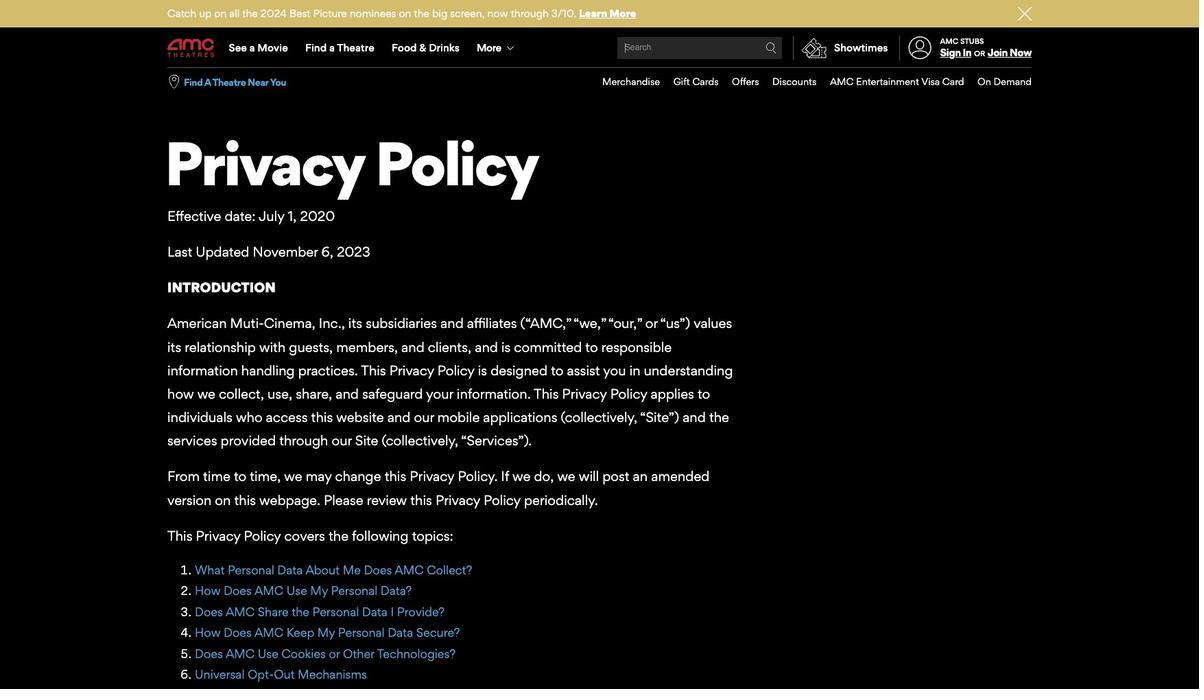 Task type: vqa. For each thing, say whether or not it's contained in the screenshot.
the (2024)
no



Task type: describe. For each thing, give the bounding box(es) containing it.
food & drinks link
[[383, 29, 468, 67]]

merchandise link
[[589, 68, 661, 96]]

to down 'understanding'
[[698, 386, 711, 402]]

we up webpage.
[[284, 469, 303, 485]]

share
[[258, 605, 289, 619]]

"site")
[[640, 409, 680, 426]]

"we,"
[[574, 315, 606, 332]]

find a theatre link
[[297, 29, 383, 67]]

offers
[[733, 76, 760, 87]]

what personal data about me does amc collect? link
[[195, 563, 473, 577]]

personal up other
[[338, 626, 385, 640]]

do,
[[534, 469, 554, 485]]

to down "we,"
[[586, 339, 598, 355]]

2 how from the top
[[195, 626, 221, 640]]

information
[[168, 362, 238, 379]]

1 horizontal spatial through
[[511, 7, 549, 20]]

the left big
[[414, 7, 430, 20]]

privacy left policy.
[[410, 469, 455, 485]]

november
[[253, 244, 318, 260]]

american muti-cinema, inc., its subsidiaries and affiliates ("amc," "we," "our," or "us") values its relationship with guests, members, and clients, and is committed to responsible information handling practices. this privacy policy is designed to assist you in understanding how we collect, use, share, and safeguard your information. this privacy policy applies to individuals who access this website and our mobile applications (collectively, "site") and the services provided through our site (collectively, "services").
[[168, 315, 734, 449]]

to inside from time to time, we may change this privacy policy. if we do, we will post an amended version on this webpage. please review this privacy policy periodically.
[[234, 469, 247, 485]]

1 horizontal spatial use
[[287, 584, 307, 598]]

i
[[391, 605, 394, 619]]

relationship
[[185, 339, 256, 355]]

nominees
[[350, 7, 397, 20]]

designed
[[491, 362, 548, 379]]

find for find a theatre near you
[[184, 76, 203, 88]]

updated
[[196, 244, 250, 260]]

1 vertical spatial use
[[258, 646, 279, 661]]

the right covers
[[329, 528, 349, 544]]

visa
[[922, 76, 941, 87]]

technologies?
[[377, 646, 456, 661]]

food & drinks
[[392, 41, 460, 54]]

sign in button
[[941, 46, 972, 59]]

access
[[266, 409, 308, 426]]

search the AMC website text field
[[623, 43, 766, 53]]

mechanisms
[[298, 667, 367, 682]]

find for find a theatre
[[305, 41, 327, 54]]

provide?
[[397, 605, 445, 619]]

amc inside "link"
[[831, 76, 854, 87]]

or inside amc stubs sign in or join now
[[975, 49, 986, 58]]

american
[[168, 315, 227, 332]]

muti-
[[230, 315, 264, 332]]

sign in or join amc stubs element
[[900, 29, 1032, 67]]

provided
[[221, 433, 276, 449]]

you
[[270, 76, 286, 88]]

personal down me
[[331, 584, 378, 598]]

and down safeguard
[[388, 409, 411, 426]]

clients,
[[428, 339, 472, 355]]

0 horizontal spatial this
[[168, 528, 193, 544]]

in
[[963, 46, 972, 59]]

on right nominees
[[399, 7, 412, 20]]

stubs
[[961, 36, 985, 46]]

see
[[229, 41, 247, 54]]

universal
[[195, 667, 245, 682]]

0 horizontal spatial our
[[332, 433, 352, 449]]

theatre for a
[[213, 76, 246, 88]]

this inside american muti-cinema, inc., its subsidiaries and affiliates ("amc," "we," "our," or "us") values its relationship with guests, members, and clients, and is committed to responsible information handling practices. this privacy policy is designed to assist you in understanding how we collect, use, share, and safeguard your information. this privacy policy applies to individuals who access this website and our mobile applications (collectively, "site") and the services provided through our site (collectively, "services").
[[311, 409, 333, 426]]

menu containing more
[[168, 29, 1032, 67]]

committed
[[514, 339, 582, 355]]

amended
[[652, 469, 710, 485]]

more inside "button"
[[477, 41, 501, 54]]

the right all
[[242, 7, 258, 20]]

card
[[943, 76, 965, 87]]

offers link
[[719, 68, 760, 96]]

does amc use cookies or other technologies? link
[[195, 646, 456, 661]]

from time to time, we may change this privacy policy. if we do, we will post an amended version on this webpage. please review this privacy policy periodically.
[[168, 469, 710, 508]]

drinks
[[429, 41, 460, 54]]

merchandise
[[603, 76, 661, 87]]

understanding
[[644, 362, 734, 379]]

or inside american muti-cinema, inc., its subsidiaries and affiliates ("amc," "we," "our," or "us") values its relationship with guests, members, and clients, and is committed to responsible information handling practices. this privacy policy is designed to assist you in understanding how we collect, use, share, and safeguard your information. this privacy policy applies to individuals who access this website and our mobile applications (collectively, "site") and the services provided through our site (collectively, "services").
[[646, 315, 658, 332]]

with
[[259, 339, 286, 355]]

amc up universal
[[226, 646, 255, 661]]

gift cards
[[674, 76, 719, 87]]

cinema,
[[264, 315, 316, 332]]

privacy up what
[[196, 528, 241, 544]]

find a theatre near you button
[[184, 75, 286, 89]]

&
[[420, 41, 427, 54]]

1 vertical spatial this
[[534, 386, 559, 402]]

how
[[168, 386, 194, 402]]

may
[[306, 469, 332, 485]]

discounts
[[773, 76, 817, 87]]

1 horizontal spatial (collectively,
[[561, 409, 638, 426]]

2 vertical spatial data
[[388, 626, 413, 640]]

guests,
[[289, 339, 333, 355]]

site
[[355, 433, 379, 449]]

and down subsidiaries
[[402, 339, 425, 355]]

up
[[199, 7, 212, 20]]

1 vertical spatial is
[[478, 362, 487, 379]]

what
[[195, 563, 225, 577]]

this up review
[[385, 469, 407, 485]]

0 vertical spatial is
[[502, 339, 511, 355]]

the inside american muti-cinema, inc., its subsidiaries and affiliates ("amc," "we," "our," or "us") values its relationship with guests, members, and clients, and is committed to responsible information handling practices. this privacy policy is designed to assist you in understanding how we collect, use, share, and safeguard your information. this privacy policy applies to individuals who access this website and our mobile applications (collectively, "site") and the services provided through our site (collectively, "services").
[[710, 409, 730, 426]]

information.
[[457, 386, 531, 402]]

1 how from the top
[[195, 584, 221, 598]]

movie
[[258, 41, 288, 54]]

keep
[[287, 626, 315, 640]]

showtimes link
[[794, 36, 889, 60]]

gift
[[674, 76, 690, 87]]

services
[[168, 433, 217, 449]]

you
[[604, 362, 627, 379]]

amc entertainment visa card link
[[817, 68, 965, 96]]

to down "committed" on the left of the page
[[551, 362, 564, 379]]

practices.
[[298, 362, 358, 379]]

2024
[[261, 7, 287, 20]]

on demand link
[[965, 68, 1032, 96]]

"services").
[[461, 433, 532, 449]]

time
[[203, 469, 231, 485]]

submit search icon image
[[766, 43, 777, 54]]

privacy down policy.
[[436, 492, 481, 508]]

amc up data?
[[395, 563, 424, 577]]

0 vertical spatial my
[[311, 584, 328, 598]]

personal up how does amc keep my personal data secure? link
[[313, 605, 359, 619]]

see a movie
[[229, 41, 288, 54]]

we inside american muti-cinema, inc., its subsidiaries and affiliates ("amc," "we," "our," or "us") values its relationship with guests, members, and clients, and is committed to responsible information handling practices. this privacy policy is designed to assist you in understanding how we collect, use, share, and safeguard your information. this privacy policy applies to individuals who access this website and our mobile applications (collectively, "site") and the services provided through our site (collectively, "services").
[[197, 386, 216, 402]]

this right review
[[411, 492, 432, 508]]

("amc,"
[[521, 315, 571, 332]]

and up website
[[336, 386, 359, 402]]

through inside american muti-cinema, inc., its subsidiaries and affiliates ("amc," "we," "our," or "us") values its relationship with guests, members, and clients, and is committed to responsible information handling practices. this privacy policy is designed to assist you in understanding how we collect, use, share, and safeguard your information. this privacy policy applies to individuals who access this website and our mobile applications (collectively, "site") and the services provided through our site (collectively, "services").
[[279, 433, 328, 449]]

last updated november 6, 2023
[[168, 244, 370, 260]]

effective date: july 1, 2020
[[168, 208, 335, 224]]

applications
[[484, 409, 558, 426]]

topics:
[[412, 528, 454, 544]]



Task type: locate. For each thing, give the bounding box(es) containing it.
(collectively, down you
[[561, 409, 638, 426]]

2 vertical spatial or
[[329, 646, 340, 661]]

following
[[352, 528, 409, 544]]

privacy down assist at the bottom of page
[[563, 386, 607, 402]]

me
[[343, 563, 361, 577]]

we right if
[[513, 469, 531, 485]]

theatre for a
[[337, 41, 375, 54]]

showtimes image
[[794, 36, 835, 60]]

join now button
[[988, 46, 1032, 59]]

your
[[426, 386, 454, 402]]

find a theatre near you
[[184, 76, 286, 88]]

join
[[988, 46, 1008, 59]]

how down what
[[195, 584, 221, 598]]

amc down showtimes link on the top
[[831, 76, 854, 87]]

0 horizontal spatial (collectively,
[[382, 433, 459, 449]]

a down picture
[[329, 41, 335, 54]]

my up does amc share the personal data i provide? link
[[311, 584, 328, 598]]

2 a from the left
[[329, 41, 335, 54]]

my up does amc use cookies or other technologies? link
[[318, 626, 335, 640]]

our down your
[[414, 409, 434, 426]]

1 vertical spatial theatre
[[213, 76, 246, 88]]

change
[[335, 469, 381, 485]]

1 horizontal spatial a
[[329, 41, 335, 54]]

periodically.
[[524, 492, 599, 508]]

amc up share
[[255, 584, 284, 598]]

0 horizontal spatial a
[[250, 41, 255, 54]]

now
[[488, 7, 508, 20]]

privacy policy
[[165, 127, 538, 200]]

amc stubs sign in or join now
[[941, 36, 1032, 59]]

data left i
[[362, 605, 388, 619]]

responsible
[[602, 339, 672, 355]]

menu down "showtimes" image
[[589, 68, 1032, 96]]

universal opt-out mechanisms link
[[195, 667, 367, 682]]

individuals
[[168, 409, 233, 426]]

1,
[[288, 208, 297, 224]]

is up information.
[[478, 362, 487, 379]]

1 horizontal spatial more
[[610, 7, 637, 20]]

introduction
[[168, 280, 276, 296]]

the down 'understanding'
[[710, 409, 730, 426]]

1 vertical spatial find
[[184, 76, 203, 88]]

in
[[630, 362, 641, 379]]

or inside the what personal data about me does amc collect? how does amc use my personal data? does amc share the personal data i provide? how does amc keep my personal data secure? does amc use cookies or other technologies? universal opt-out mechanisms
[[329, 646, 340, 661]]

and down applies
[[683, 409, 706, 426]]

data down i
[[388, 626, 413, 640]]

0 vertical spatial how
[[195, 584, 221, 598]]

1 horizontal spatial this
[[361, 362, 386, 379]]

1 vertical spatial our
[[332, 433, 352, 449]]

values
[[694, 315, 733, 332]]

use up does amc share the personal data i provide? link
[[287, 584, 307, 598]]

0 horizontal spatial find
[[184, 76, 203, 88]]

applies
[[651, 386, 695, 402]]

2 horizontal spatial data
[[388, 626, 413, 640]]

its right the inc.,
[[349, 315, 363, 332]]

through right now
[[511, 7, 549, 20]]

out
[[274, 667, 295, 682]]

this down version
[[168, 528, 193, 544]]

find a theatre
[[305, 41, 375, 54]]

is
[[502, 339, 511, 355], [478, 362, 487, 379]]

0 vertical spatial theatre
[[337, 41, 375, 54]]

0 vertical spatial more
[[610, 7, 637, 20]]

menu containing merchandise
[[589, 68, 1032, 96]]

use
[[287, 584, 307, 598], [258, 646, 279, 661]]

1 vertical spatial how
[[195, 626, 221, 640]]

0 horizontal spatial or
[[329, 646, 340, 661]]

or
[[975, 49, 986, 58], [646, 315, 658, 332], [329, 646, 340, 661]]

1 vertical spatial (collectively,
[[382, 433, 459, 449]]

amc left share
[[226, 605, 255, 619]]

use,
[[268, 386, 293, 402]]

use up opt-
[[258, 646, 279, 661]]

data up "how does amc use my personal data?" link
[[278, 563, 303, 577]]

policy
[[375, 127, 538, 200], [438, 362, 475, 379], [611, 386, 648, 402], [484, 492, 521, 508], [244, 528, 281, 544]]

how up universal
[[195, 626, 221, 640]]

date:
[[225, 208, 256, 224]]

cookie consent banner dialog
[[0, 652, 1200, 689]]

is up designed
[[502, 339, 511, 355]]

entertainment
[[857, 76, 920, 87]]

assist
[[567, 362, 600, 379]]

privacy up safeguard
[[390, 362, 434, 379]]

cards
[[693, 76, 719, 87]]

theatre inside button
[[213, 76, 246, 88]]

0 vertical spatial its
[[349, 315, 363, 332]]

0 horizontal spatial its
[[168, 339, 181, 355]]

amc down share
[[255, 626, 284, 640]]

1 a from the left
[[250, 41, 255, 54]]

this down share,
[[311, 409, 333, 426]]

website
[[337, 409, 384, 426]]

0 vertical spatial find
[[305, 41, 327, 54]]

discounts link
[[760, 68, 817, 96]]

on
[[214, 7, 227, 20], [399, 7, 412, 20], [215, 492, 231, 508]]

1 vertical spatial more
[[477, 41, 501, 54]]

more down now
[[477, 41, 501, 54]]

1 horizontal spatial its
[[349, 315, 363, 332]]

0 vertical spatial or
[[975, 49, 986, 58]]

mobile
[[438, 409, 480, 426]]

amc up sign
[[941, 36, 959, 46]]

user profile image
[[901, 37, 940, 59]]

theatre inside menu
[[337, 41, 375, 54]]

(collectively, down mobile
[[382, 433, 459, 449]]

0 vertical spatial use
[[287, 584, 307, 598]]

or left "us")
[[646, 315, 658, 332]]

time,
[[250, 469, 281, 485]]

near
[[248, 76, 269, 88]]

1 horizontal spatial data
[[362, 605, 388, 619]]

affiliates
[[467, 315, 517, 332]]

0 vertical spatial data
[[278, 563, 303, 577]]

last
[[168, 244, 192, 260]]

2020
[[300, 208, 335, 224]]

1 vertical spatial its
[[168, 339, 181, 355]]

if
[[502, 469, 509, 485]]

the up keep
[[292, 605, 310, 619]]

this down members,
[[361, 362, 386, 379]]

we
[[197, 386, 216, 402], [284, 469, 303, 485], [513, 469, 531, 485], [558, 469, 576, 485]]

we right do,
[[558, 469, 576, 485]]

amc inside amc stubs sign in or join now
[[941, 36, 959, 46]]

amc logo image
[[168, 39, 216, 57], [168, 39, 216, 57]]

0 vertical spatial (collectively,
[[561, 409, 638, 426]]

0 vertical spatial menu
[[168, 29, 1032, 67]]

learn
[[579, 7, 608, 20]]

1 horizontal spatial our
[[414, 409, 434, 426]]

best
[[290, 7, 311, 20]]

1 horizontal spatial theatre
[[337, 41, 375, 54]]

1 horizontal spatial find
[[305, 41, 327, 54]]

2 horizontal spatial this
[[534, 386, 559, 402]]

amc entertainment visa card
[[831, 76, 965, 87]]

privacy up july
[[165, 127, 365, 200]]

will
[[579, 469, 599, 485]]

does
[[364, 563, 392, 577], [224, 584, 252, 598], [195, 605, 223, 619], [224, 626, 252, 640], [195, 646, 223, 661]]

and down the affiliates
[[475, 339, 498, 355]]

catch up on all the 2024 best picture nominees on the big screen, now through 3/10. learn more
[[168, 7, 637, 20]]

6,
[[322, 244, 334, 260]]

or up mechanisms
[[329, 646, 340, 661]]

this
[[361, 362, 386, 379], [534, 386, 559, 402], [168, 528, 193, 544]]

all
[[229, 7, 240, 20]]

does amc share the personal data i provide? link
[[195, 605, 445, 619]]

menu
[[168, 29, 1032, 67], [589, 68, 1032, 96]]

a right "see"
[[250, 41, 255, 54]]

0 horizontal spatial is
[[478, 362, 487, 379]]

2 horizontal spatial or
[[975, 49, 986, 58]]

privacy
[[165, 127, 365, 200], [390, 362, 434, 379], [563, 386, 607, 402], [410, 469, 455, 485], [436, 492, 481, 508], [196, 528, 241, 544]]

3/10.
[[552, 7, 577, 20]]

the inside the what personal data about me does amc collect? how does amc use my personal data? does amc share the personal data i provide? how does amc keep my personal data secure? does amc use cookies or other technologies? universal opt-out mechanisms
[[292, 605, 310, 619]]

sign
[[941, 46, 961, 59]]

to right time
[[234, 469, 247, 485]]

showtimes
[[835, 41, 889, 54]]

and up clients,
[[441, 315, 464, 332]]

1 horizontal spatial is
[[502, 339, 511, 355]]

0 vertical spatial our
[[414, 409, 434, 426]]

through down access
[[279, 433, 328, 449]]

1 vertical spatial menu
[[589, 68, 1032, 96]]

covers
[[285, 528, 325, 544]]

1 vertical spatial data
[[362, 605, 388, 619]]

a
[[250, 41, 255, 54], [329, 41, 335, 54]]

0 horizontal spatial use
[[258, 646, 279, 661]]

0 horizontal spatial more
[[477, 41, 501, 54]]

2 vertical spatial this
[[168, 528, 193, 544]]

personal right what
[[228, 563, 274, 577]]

find down picture
[[305, 41, 327, 54]]

a for theatre
[[329, 41, 335, 54]]

find inside button
[[184, 76, 203, 88]]

more right learn
[[610, 7, 637, 20]]

"us")
[[661, 315, 691, 332]]

version
[[168, 492, 212, 508]]

0 vertical spatial this
[[361, 362, 386, 379]]

theatre down nominees
[[337, 41, 375, 54]]

1 vertical spatial my
[[318, 626, 335, 640]]

what personal data about me does amc collect? how does amc use my personal data? does amc share the personal data i provide? how does amc keep my personal data secure? does amc use cookies or other technologies? universal opt-out mechanisms
[[195, 563, 473, 682]]

policy inside from time to time, we may change this privacy policy. if we do, we will post an amended version on this webpage. please review this privacy policy periodically.
[[484, 492, 521, 508]]

1 horizontal spatial or
[[646, 315, 658, 332]]

handling
[[242, 362, 295, 379]]

0 vertical spatial through
[[511, 7, 549, 20]]

a for movie
[[250, 41, 255, 54]]

1 vertical spatial through
[[279, 433, 328, 449]]

"our,"
[[609, 315, 642, 332]]

menu down learn
[[168, 29, 1032, 67]]

1 vertical spatial or
[[646, 315, 658, 332]]

gift cards link
[[661, 68, 719, 96]]

0 horizontal spatial data
[[278, 563, 303, 577]]

inc.,
[[319, 315, 345, 332]]

on
[[978, 76, 992, 87]]

or right in
[[975, 49, 986, 58]]

theatre right a
[[213, 76, 246, 88]]

its down american
[[168, 339, 181, 355]]

other
[[343, 646, 375, 661]]

on left all
[[214, 7, 227, 20]]

0 horizontal spatial through
[[279, 433, 328, 449]]

2023
[[337, 244, 370, 260]]

our left 'site'
[[332, 433, 352, 449]]

subsidiaries
[[366, 315, 437, 332]]

learn more link
[[579, 7, 637, 20]]

an
[[633, 469, 648, 485]]

on down time
[[215, 492, 231, 508]]

see a movie link
[[220, 29, 297, 67]]

we down information
[[197, 386, 216, 402]]

demand
[[994, 76, 1032, 87]]

july
[[259, 208, 285, 224]]

on inside from time to time, we may change this privacy policy. if we do, we will post an amended version on this webpage. please review this privacy policy periodically.
[[215, 492, 231, 508]]

find left a
[[184, 76, 203, 88]]

this up the "applications"
[[534, 386, 559, 402]]

this down the 'time,'
[[234, 492, 256, 508]]

0 horizontal spatial theatre
[[213, 76, 246, 88]]



